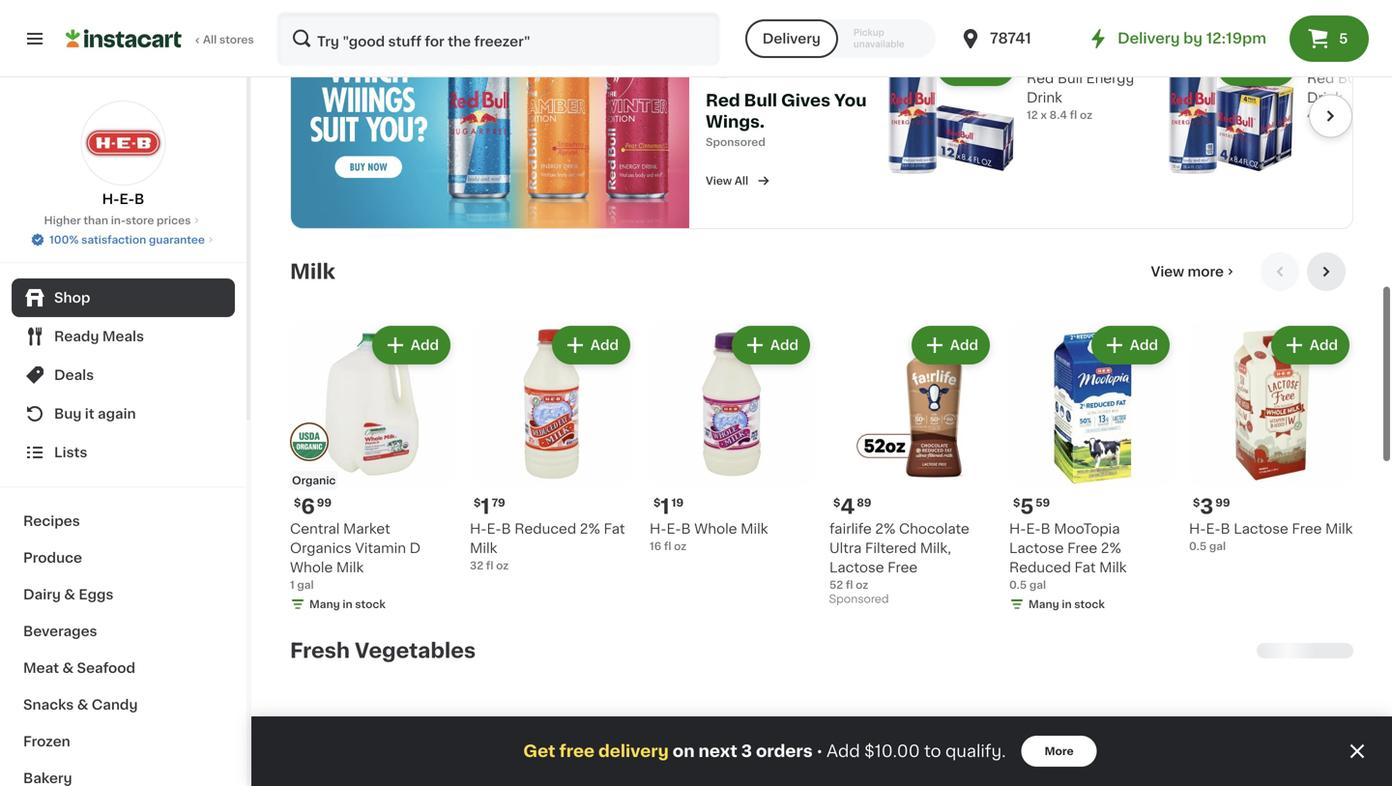 Task type: describe. For each thing, give the bounding box(es) containing it.
fl inside h-e-b reduced 2% fat milk 32 fl oz
[[486, 560, 494, 571]]

12
[[1027, 110, 1038, 120]]

ultra
[[830, 541, 862, 555]]

4 add button from the left
[[914, 328, 988, 362]]

product group containing 3
[[1190, 322, 1354, 554]]

by
[[1184, 31, 1203, 45]]

red for 12
[[1027, 71, 1055, 85]]

higher than in-store prices
[[44, 215, 191, 226]]

red for wings.
[[706, 92, 741, 109]]

lactose inside 'h-e-b mootopia lactose free 2% reduced fat milk 0.5 gal'
[[1010, 541, 1064, 555]]

h- for h-e-b whole milk 16 fl oz
[[650, 522, 667, 536]]

add button for h-e-b whole milk
[[734, 328, 809, 362]]

qualify.
[[946, 743, 1006, 760]]

stock for 5
[[1075, 599, 1105, 610]]

fresh vegetables
[[290, 641, 476, 661]]

2% inside 'h-e-b mootopia lactose free 2% reduced fat milk 0.5 gal'
[[1101, 541, 1122, 555]]

snacks & candy
[[23, 698, 138, 712]]

2% inside h-e-b reduced 2% fat milk 32 fl oz
[[580, 522, 601, 536]]

orders
[[756, 743, 813, 760]]

buy it again link
[[12, 395, 235, 433]]

red for x
[[1308, 71, 1335, 85]]

view more button
[[1144, 252, 1246, 291]]

central
[[290, 522, 340, 536]]

wings.
[[706, 114, 765, 130]]

meals
[[102, 330, 144, 343]]

milk inside 'h-e-b mootopia lactose free 2% reduced fat milk 0.5 gal'
[[1100, 561, 1127, 574]]

e- for h-e-b whole milk 16 fl oz
[[667, 522, 682, 536]]

h-e-b logo image
[[81, 101, 166, 186]]

gives
[[781, 92, 831, 109]]

8.4 inside red bull ene 4 x 8.4 fl oz
[[1327, 110, 1344, 120]]

5 inside button
[[1340, 32, 1349, 45]]

99 for 8
[[1335, 47, 1349, 57]]

shop
[[54, 291, 90, 305]]

bakery
[[23, 772, 72, 785]]

32
[[470, 560, 484, 571]]

filtered
[[865, 541, 917, 555]]

e- for h-e-b
[[119, 192, 134, 206]]

recipes link
[[12, 503, 235, 540]]

x inside red bull ene 4 x 8.4 fl oz
[[1318, 110, 1324, 120]]

free
[[559, 743, 595, 760]]

free inside the h-e-b lactose free milk 0.5 gal
[[1293, 522, 1323, 536]]

more button
[[1022, 736, 1097, 767]]

free inside 'h-e-b mootopia lactose free 2% reduced fat milk 0.5 gal'
[[1068, 541, 1098, 555]]

fairlife
[[830, 522, 872, 536]]

service type group
[[746, 19, 936, 58]]

79
[[492, 497, 506, 508]]

2% inside fairlife 2% chocolate ultra filtered milk, lactose free 52 fl oz
[[876, 522, 896, 536]]

gal inside the h-e-b lactose free milk 0.5 gal
[[1210, 541, 1226, 552]]

get
[[524, 743, 556, 760]]

get free delivery on next 3 orders • add $10.00 to qualify.
[[524, 743, 1006, 760]]

view for view more
[[1151, 265, 1185, 278]]

shop link
[[12, 279, 235, 317]]

mootopia
[[1055, 522, 1121, 536]]

view all
[[706, 175, 749, 186]]

5 button
[[1290, 15, 1370, 62]]

oz inside h-e-b reduced 2% fat milk 32 fl oz
[[496, 560, 509, 571]]

ene
[[1367, 71, 1393, 85]]

frozen
[[23, 735, 70, 749]]

red bull gives you wings. spo nsored
[[706, 92, 867, 147]]

sponsored badge image
[[830, 594, 888, 605]]

2 product group from the left
[[470, 322, 634, 573]]

you
[[835, 92, 867, 109]]

fl inside red bull ene 4 x 8.4 fl oz
[[1347, 110, 1354, 120]]

beverages
[[23, 625, 97, 638]]

add for h-e-b reduced 2% fat milk
[[591, 338, 619, 352]]

1 for h-e-b reduced 2% fat milk
[[481, 496, 490, 517]]

fairlife 2% chocolate ultra filtered milk, lactose free 52 fl oz
[[830, 522, 970, 590]]

many in stock for 5
[[1029, 599, 1105, 610]]

1 for h-e-b whole milk
[[661, 496, 670, 517]]

12:19pm
[[1207, 31, 1267, 45]]

$ 4 89
[[834, 496, 872, 517]]

higher than in-store prices link
[[44, 213, 203, 228]]

dairy & eggs
[[23, 588, 114, 602]]

stock for 6
[[355, 599, 386, 610]]

h-e-b mootopia lactose free 2% reduced fat milk 0.5 gal
[[1010, 522, 1127, 590]]

vitamin
[[355, 541, 406, 555]]

all stores link
[[66, 12, 255, 66]]

dairy & eggs link
[[12, 576, 235, 613]]

in-
[[111, 215, 126, 226]]

deals
[[54, 369, 94, 382]]

item badge image
[[290, 423, 329, 461]]

78741
[[990, 31, 1032, 45]]

dairy
[[23, 588, 61, 602]]

more
[[1045, 746, 1074, 757]]

add for h-e-b mootopia lactose free 2% reduced fat milk
[[1130, 338, 1159, 352]]

1 horizontal spatial all
[[735, 175, 749, 186]]

snacks & candy link
[[12, 687, 235, 723]]

whole inside h-e-b whole milk 16 fl oz
[[695, 522, 738, 536]]

delivery button
[[746, 19, 838, 58]]

bull for energy
[[1058, 71, 1083, 85]]

gal inside central market organics vitamin d whole milk 1 gal
[[297, 580, 314, 590]]

frozen link
[[12, 723, 235, 760]]

1 inside central market organics vitamin d whole milk 1 gal
[[290, 580, 295, 590]]

$ 6 99
[[294, 496, 332, 517]]

meat & seafood link
[[12, 650, 235, 687]]

100% satisfaction guarantee
[[49, 235, 205, 245]]

8.4 inside red bull energy drink 12 x 8.4 fl oz
[[1050, 110, 1068, 120]]

$ for h-e-b lactose free milk
[[1194, 497, 1201, 508]]

100% satisfaction guarantee button
[[30, 228, 217, 248]]

recipes
[[23, 515, 80, 528]]

in for 6
[[343, 599, 353, 610]]

$ for fairlife 2% chocolate ultra filtered milk, lactose free
[[834, 497, 841, 508]]

all stores
[[203, 34, 254, 45]]

satisfaction
[[81, 235, 146, 245]]

0.5 inside 'h-e-b mootopia lactose free 2% reduced fat milk 0.5 gal'
[[1010, 580, 1027, 590]]

$ 3 99
[[1194, 496, 1231, 517]]

buy
[[54, 407, 82, 421]]

h- for h-e-b mootopia lactose free 2% reduced fat milk 0.5 gal
[[1010, 522, 1027, 536]]

free inside fairlife 2% chocolate ultra filtered milk, lactose free 52 fl oz
[[888, 561, 918, 574]]

b for h-e-b mootopia lactose free 2% reduced fat milk 0.5 gal
[[1041, 522, 1051, 536]]

x inside red bull energy drink 12 x 8.4 fl oz
[[1041, 110, 1047, 120]]

add for h-e-b whole milk
[[771, 338, 799, 352]]

organic
[[292, 475, 336, 486]]

eggs
[[79, 588, 114, 602]]

meat
[[23, 662, 59, 675]]

central market organics vitamin d whole milk 1 gal
[[290, 522, 421, 590]]

many for 6
[[310, 599, 340, 610]]

h-e-b reduced 2% fat milk 32 fl oz
[[470, 522, 625, 571]]

$ 1 79
[[474, 496, 506, 517]]

fresh
[[290, 641, 350, 661]]

lactose inside the h-e-b lactose free milk 0.5 gal
[[1234, 522, 1289, 536]]

reduced inside 'h-e-b mootopia lactose free 2% reduced fat milk 0.5 gal'
[[1010, 561, 1072, 574]]

next
[[699, 743, 738, 760]]

ready meals link
[[12, 317, 235, 356]]

than
[[84, 215, 108, 226]]

milk,
[[920, 541, 952, 555]]

it
[[85, 407, 94, 421]]

& for meat
[[62, 662, 74, 675]]

reduced inside h-e-b reduced 2% fat milk 32 fl oz
[[515, 522, 577, 536]]

chocolate
[[900, 522, 970, 536]]

drink
[[1027, 91, 1063, 104]]

ready
[[54, 330, 99, 343]]



Task type: locate. For each thing, give the bounding box(es) containing it.
h- down $ 5 59
[[1010, 522, 1027, 536]]

0 horizontal spatial many
[[310, 599, 340, 610]]

0 horizontal spatial 0.5
[[1010, 580, 1027, 590]]

3 product group from the left
[[650, 322, 814, 554]]

to
[[925, 743, 942, 760]]

view left more
[[1151, 265, 1185, 278]]

add for central market organics vitamin d whole milk
[[411, 338, 439, 352]]

1 many in stock from the left
[[310, 599, 386, 610]]

vegetables
[[355, 641, 476, 661]]

0 horizontal spatial many in stock
[[310, 599, 386, 610]]

3 right the next
[[742, 743, 753, 760]]

$ for central market organics vitamin d whole milk
[[294, 497, 301, 508]]

1 vertical spatial 5
[[1021, 496, 1034, 517]]

oz inside h-e-b whole milk 16 fl oz
[[674, 541, 687, 552]]

0 horizontal spatial free
[[888, 561, 918, 574]]

1 vertical spatial reduced
[[1010, 561, 1072, 574]]

1 vertical spatial whole
[[290, 561, 333, 574]]

1 horizontal spatial 3
[[1201, 496, 1214, 517]]

e- inside h-e-b whole milk 16 fl oz
[[667, 522, 682, 536]]

e- for h-e-b mootopia lactose free 2% reduced fat milk 0.5 gal
[[1027, 522, 1041, 536]]

$ 1 19
[[654, 496, 684, 517]]

1 left '19' on the bottom of page
[[661, 496, 670, 517]]

red inside red bull ene 4 x 8.4 fl oz
[[1308, 71, 1335, 85]]

red inside red bull energy drink 12 x 8.4 fl oz
[[1027, 71, 1055, 85]]

0 horizontal spatial 99
[[317, 497, 332, 508]]

1 horizontal spatial red
[[1027, 71, 1055, 85]]

$ for h-e-b mootopia lactose free 2% reduced fat milk
[[1014, 497, 1021, 508]]

1 vertical spatial free
[[1068, 541, 1098, 555]]

$ inside $ 8 99
[[1312, 47, 1319, 57]]

h- down $ 1 79
[[470, 522, 487, 536]]

e- down $ 5 59
[[1027, 522, 1041, 536]]

delivery for delivery by 12:19pm
[[1118, 31, 1181, 45]]

stock
[[355, 599, 386, 610], [1075, 599, 1105, 610]]

0 horizontal spatial 4
[[841, 496, 855, 517]]

100%
[[49, 235, 79, 245]]

oz
[[1080, 110, 1093, 120], [1357, 110, 1370, 120], [674, 541, 687, 552], [496, 560, 509, 571], [856, 580, 869, 590]]

oz inside red bull energy drink 12 x 8.4 fl oz
[[1080, 110, 1093, 120]]

3 inside item carousel region
[[1201, 496, 1214, 517]]

6 add button from the left
[[1274, 328, 1348, 362]]

1 horizontal spatial free
[[1068, 541, 1098, 555]]

& right meat
[[62, 662, 74, 675]]

h- up 16
[[650, 522, 667, 536]]

2 8.4 from the left
[[1327, 110, 1344, 120]]

oz inside red bull ene 4 x 8.4 fl oz
[[1357, 110, 1370, 120]]

2 vertical spatial &
[[77, 698, 88, 712]]

view inside popup button
[[1151, 265, 1185, 278]]

5 inside product group
[[1021, 496, 1034, 517]]

oz down energy
[[1080, 110, 1093, 120]]

1 vertical spatial &
[[62, 662, 74, 675]]

fat down mootopia
[[1075, 561, 1096, 574]]

e- for h-e-b reduced 2% fat milk 32 fl oz
[[487, 522, 502, 536]]

0 horizontal spatial x
[[1041, 110, 1047, 120]]

0.5 inside the h-e-b lactose free milk 0.5 gal
[[1190, 541, 1207, 552]]

1 horizontal spatial bull
[[1058, 71, 1083, 85]]

0 horizontal spatial view
[[706, 175, 732, 186]]

b inside 'h-e-b mootopia lactose free 2% reduced fat milk 0.5 gal'
[[1041, 522, 1051, 536]]

0.5 down $ 5 59
[[1010, 580, 1027, 590]]

seafood
[[77, 662, 135, 675]]

e- inside h-e-b reduced 2% fat milk 32 fl oz
[[487, 522, 502, 536]]

$ inside $ 1 19
[[654, 497, 661, 508]]

1 horizontal spatial 99
[[1216, 497, 1231, 508]]

1 horizontal spatial lactose
[[1010, 541, 1064, 555]]

89
[[857, 497, 872, 508]]

8.4 down 'drink' at the right of page
[[1050, 110, 1068, 120]]

market
[[343, 522, 391, 536]]

0 vertical spatial fat
[[604, 522, 625, 536]]

b down 59
[[1041, 522, 1051, 536]]

delivery up gives
[[763, 32, 821, 45]]

99 inside $ 6 99
[[317, 497, 332, 508]]

instacart logo image
[[66, 27, 182, 50]]

e- down $ 1 19
[[667, 522, 682, 536]]

ready meals
[[54, 330, 144, 343]]

x down 8
[[1318, 110, 1324, 120]]

1 many from the left
[[310, 599, 340, 610]]

$ for h-e-b whole milk
[[654, 497, 661, 508]]

2 vertical spatial free
[[888, 561, 918, 574]]

0 vertical spatial whole
[[695, 522, 738, 536]]

5 left 59
[[1021, 496, 1034, 517]]

0 vertical spatial reduced
[[515, 522, 577, 536]]

fl inside fairlife 2% chocolate ultra filtered milk, lactose free 52 fl oz
[[846, 580, 854, 590]]

h-e-b link
[[81, 101, 166, 209]]

all left stores
[[203, 34, 217, 45]]

1 x from the left
[[1041, 110, 1047, 120]]

2 horizontal spatial free
[[1293, 522, 1323, 536]]

b inside h-e-b reduced 2% fat milk 32 fl oz
[[502, 522, 511, 536]]

fat inside 'h-e-b mootopia lactose free 2% reduced fat milk 0.5 gal'
[[1075, 561, 1096, 574]]

1 vertical spatial 0.5
[[1010, 580, 1027, 590]]

3
[[1201, 496, 1214, 517], [742, 743, 753, 760]]

red bull energy drink 12 x 8.4 fl oz
[[1027, 71, 1135, 120]]

x
[[1041, 110, 1047, 120], [1318, 110, 1324, 120]]

fl right 16
[[664, 541, 672, 552]]

59
[[1036, 497, 1051, 508]]

e- up higher than in-store prices link at the left top of the page
[[119, 192, 134, 206]]

red bull ene 4 x 8.4 fl oz
[[1308, 71, 1393, 120]]

1 horizontal spatial gal
[[1030, 580, 1047, 590]]

gal inside 'h-e-b mootopia lactose free 2% reduced fat milk 0.5 gal'
[[1030, 580, 1047, 590]]

8.4
[[1050, 110, 1068, 120], [1327, 110, 1344, 120]]

gal down organics
[[297, 580, 314, 590]]

52
[[830, 580, 844, 590]]

0 vertical spatial 0.5
[[1190, 541, 1207, 552]]

2 in from the left
[[1062, 599, 1072, 610]]

product group
[[290, 322, 455, 616], [470, 322, 634, 573], [650, 322, 814, 554], [830, 322, 994, 610], [1010, 322, 1174, 616], [1190, 322, 1354, 554]]

1 stock from the left
[[355, 599, 386, 610]]

oz right 32
[[496, 560, 509, 571]]

oz right 16
[[674, 541, 687, 552]]

2 horizontal spatial 99
[[1335, 47, 1349, 57]]

delivery
[[1118, 31, 1181, 45], [763, 32, 821, 45]]

99 right 8
[[1335, 47, 1349, 57]]

$ up the h-e-b lactose free milk 0.5 gal
[[1194, 497, 1201, 508]]

1 horizontal spatial 5
[[1340, 32, 1349, 45]]

2 add button from the left
[[554, 328, 629, 362]]

4 inside red bull ene 4 x 8.4 fl oz
[[1308, 110, 1315, 120]]

h- for h-e-b
[[102, 192, 119, 206]]

red up 'drink' at the right of page
[[1027, 71, 1055, 85]]

meat & seafood
[[23, 662, 135, 675]]

h- up higher than in-store prices
[[102, 192, 119, 206]]

99 inside $ 8 99
[[1335, 47, 1349, 57]]

more
[[1188, 265, 1224, 278]]

2 horizontal spatial bull
[[1339, 71, 1364, 85]]

2 x from the left
[[1318, 110, 1324, 120]]

delivery for delivery
[[763, 32, 821, 45]]

e- down $ 3 99
[[1207, 522, 1221, 536]]

store
[[126, 215, 154, 226]]

0 horizontal spatial 8.4
[[1050, 110, 1068, 120]]

on
[[673, 743, 695, 760]]

0 horizontal spatial 1
[[290, 580, 295, 590]]

5 product group from the left
[[1010, 322, 1174, 616]]

1 horizontal spatial 1
[[481, 496, 490, 517]]

delivery left the "by"
[[1118, 31, 1181, 45]]

buy it again
[[54, 407, 136, 421]]

lists
[[54, 446, 87, 459]]

& left eggs
[[64, 588, 75, 602]]

1 vertical spatial view
[[1151, 265, 1185, 278]]

organics
[[290, 541, 352, 555]]

stores
[[219, 34, 254, 45]]

0 horizontal spatial whole
[[290, 561, 333, 574]]

& left candy
[[77, 698, 88, 712]]

6 product group from the left
[[1190, 322, 1354, 554]]

78741 button
[[959, 12, 1076, 66]]

1 horizontal spatial 8.4
[[1327, 110, 1344, 120]]

0 horizontal spatial reduced
[[515, 522, 577, 536]]

item carousel region
[[290, 252, 1354, 624]]

0 horizontal spatial lactose
[[830, 561, 885, 574]]

e- inside 'h-e-b mootopia lactose free 2% reduced fat milk 0.5 gal'
[[1027, 522, 1041, 536]]

1 down organics
[[290, 580, 295, 590]]

& for dairy
[[64, 588, 75, 602]]

h- down $ 3 99
[[1190, 522, 1207, 536]]

fat left h-e-b whole milk 16 fl oz
[[604, 522, 625, 536]]

spo
[[706, 137, 728, 147]]

b down $ 3 99
[[1221, 522, 1231, 536]]

milk inside central market organics vitamin d whole milk 1 gal
[[336, 561, 364, 574]]

8
[[1319, 46, 1333, 66]]

3 inside "treatment tracker modal" 'dialog'
[[742, 743, 753, 760]]

1 8.4 from the left
[[1050, 110, 1068, 120]]

add button for central market organics vitamin d whole milk
[[374, 328, 449, 362]]

add button for h-e-b reduced 2% fat milk
[[554, 328, 629, 362]]

1 horizontal spatial delivery
[[1118, 31, 1181, 45]]

1 horizontal spatial reduced
[[1010, 561, 1072, 574]]

fl inside h-e-b whole milk 16 fl oz
[[664, 541, 672, 552]]

b for h-e-b lactose free milk 0.5 gal
[[1221, 522, 1231, 536]]

oz up sponsored badge image
[[856, 580, 869, 590]]

$ for red bull ene
[[1312, 47, 1319, 57]]

e- down $ 1 79
[[487, 522, 502, 536]]

reduced
[[515, 522, 577, 536], [1010, 561, 1072, 574]]

fl right 52
[[846, 580, 854, 590]]

h- inside h-e-b reduced 2% fat milk 32 fl oz
[[470, 522, 487, 536]]

& inside snacks & candy 'link'
[[77, 698, 88, 712]]

99 up the h-e-b lactose free milk 0.5 gal
[[1216, 497, 1231, 508]]

delivery by 12:19pm
[[1118, 31, 1267, 45]]

bull up wings.
[[744, 92, 778, 109]]

bull inside red bull ene 4 x 8.4 fl oz
[[1339, 71, 1364, 85]]

0 horizontal spatial 5
[[1021, 496, 1034, 517]]

h- for h-e-b lactose free milk 0.5 gal
[[1190, 522, 1207, 536]]

b for h-e-b whole milk 16 fl oz
[[681, 522, 691, 536]]

None search field
[[277, 12, 720, 66]]

in for 5
[[1062, 599, 1072, 610]]

many in stock down 'h-e-b mootopia lactose free 2% reduced fat milk 0.5 gal'
[[1029, 599, 1105, 610]]

b for h-e-b
[[134, 192, 144, 206]]

$ inside $ 4 89
[[834, 497, 841, 508]]

add for h-e-b lactose free milk
[[1310, 338, 1339, 352]]

oz down ene
[[1357, 110, 1370, 120]]

deals link
[[12, 356, 235, 395]]

bakery link
[[12, 760, 235, 786]]

gal
[[1210, 541, 1226, 552], [297, 580, 314, 590], [1030, 580, 1047, 590]]

1 vertical spatial lactose
[[1010, 541, 1064, 555]]

5 add button from the left
[[1094, 328, 1168, 362]]

0 vertical spatial all
[[203, 34, 217, 45]]

free
[[1293, 522, 1323, 536], [1068, 541, 1098, 555], [888, 561, 918, 574]]

lactose
[[1234, 522, 1289, 536], [1010, 541, 1064, 555], [830, 561, 885, 574]]

2 stock from the left
[[1075, 599, 1105, 610]]

99 inside $ 3 99
[[1216, 497, 1231, 508]]

&
[[64, 588, 75, 602], [62, 662, 74, 675], [77, 698, 88, 712]]

1 horizontal spatial 4
[[1308, 110, 1315, 120]]

2 horizontal spatial gal
[[1210, 541, 1226, 552]]

2 vertical spatial lactose
[[830, 561, 885, 574]]

h- inside 'h-e-b mootopia lactose free 2% reduced fat milk 0.5 gal'
[[1010, 522, 1027, 536]]

2 many from the left
[[1029, 599, 1060, 610]]

0 horizontal spatial stock
[[355, 599, 386, 610]]

guarantee
[[149, 235, 205, 245]]

1 horizontal spatial many in stock
[[1029, 599, 1105, 610]]

produce
[[23, 551, 82, 565]]

candy
[[92, 698, 138, 712]]

view down spo
[[706, 175, 732, 186]]

0 vertical spatial lactose
[[1234, 522, 1289, 536]]

& inside the meat & seafood link
[[62, 662, 74, 675]]

product group containing 4
[[830, 322, 994, 610]]

b down 79
[[502, 522, 511, 536]]

fl
[[1070, 110, 1078, 120], [1347, 110, 1354, 120], [664, 541, 672, 552], [486, 560, 494, 571], [846, 580, 854, 590]]

bull inside red bull gives you wings. spo nsored
[[744, 92, 778, 109]]

$ left 89
[[834, 497, 841, 508]]

many in stock for 6
[[310, 599, 386, 610]]

view for view all
[[706, 175, 732, 186]]

2 horizontal spatial red
[[1308, 71, 1335, 85]]

fat inside h-e-b reduced 2% fat milk 32 fl oz
[[604, 522, 625, 536]]

0 vertical spatial &
[[64, 588, 75, 602]]

in down 'h-e-b mootopia lactose free 2% reduced fat milk 0.5 gal'
[[1062, 599, 1072, 610]]

$
[[1312, 47, 1319, 57], [294, 497, 301, 508], [474, 497, 481, 508], [654, 497, 661, 508], [834, 497, 841, 508], [1014, 497, 1021, 508], [1194, 497, 1201, 508]]

b for h-e-b reduced 2% fat milk 32 fl oz
[[502, 522, 511, 536]]

•
[[817, 744, 823, 759]]

$ inside $ 3 99
[[1194, 497, 1201, 508]]

4 product group from the left
[[830, 322, 994, 610]]

view more
[[1151, 265, 1224, 278]]

b inside h-e-b whole milk 16 fl oz
[[681, 522, 691, 536]]

d
[[410, 541, 421, 555]]

1 add button from the left
[[374, 328, 449, 362]]

add button
[[374, 328, 449, 362], [554, 328, 629, 362], [734, 328, 809, 362], [914, 328, 988, 362], [1094, 328, 1168, 362], [1274, 328, 1348, 362]]

red inside red bull gives you wings. spo nsored
[[706, 92, 741, 109]]

b up store at the top
[[134, 192, 144, 206]]

ready meals button
[[12, 317, 235, 356]]

8.4 down $ 8 99
[[1327, 110, 1344, 120]]

& for snacks
[[77, 698, 88, 712]]

& inside dairy & eggs link
[[64, 588, 75, 602]]

add inside "treatment tracker modal" 'dialog'
[[827, 743, 860, 760]]

fl right 32
[[486, 560, 494, 571]]

1 horizontal spatial x
[[1318, 110, 1324, 120]]

1 horizontal spatial whole
[[695, 522, 738, 536]]

2 many in stock from the left
[[1029, 599, 1105, 610]]

$ for h-e-b reduced 2% fat milk
[[474, 497, 481, 508]]

bull for gives
[[744, 92, 778, 109]]

add button for h-e-b lactose free milk
[[1274, 328, 1348, 362]]

fat
[[604, 522, 625, 536], [1075, 561, 1096, 574]]

5
[[1340, 32, 1349, 45], [1021, 496, 1034, 517]]

4 down $ 8 99
[[1308, 110, 1315, 120]]

1 vertical spatial all
[[735, 175, 749, 186]]

1 product group from the left
[[290, 322, 455, 616]]

all
[[203, 34, 217, 45], [735, 175, 749, 186]]

0 horizontal spatial 2%
[[580, 522, 601, 536]]

bull left ene
[[1339, 71, 1364, 85]]

energy
[[1087, 71, 1135, 85]]

milk inside h-e-b reduced 2% fat milk 32 fl oz
[[470, 541, 497, 555]]

1 horizontal spatial 0.5
[[1190, 541, 1207, 552]]

bull inside red bull energy drink 12 x 8.4 fl oz
[[1058, 71, 1083, 85]]

red down 8
[[1308, 71, 1335, 85]]

1 horizontal spatial stock
[[1075, 599, 1105, 610]]

0 horizontal spatial red
[[706, 92, 741, 109]]

h-e-b lactose free milk 0.5 gal
[[1190, 522, 1353, 552]]

$ inside $ 6 99
[[294, 497, 301, 508]]

product group containing 5
[[1010, 322, 1174, 616]]

$10.00
[[865, 743, 920, 760]]

5 up $ 8 99
[[1340, 32, 1349, 45]]

h- inside the h-e-b lactose free milk 0.5 gal
[[1190, 522, 1207, 536]]

milk inside h-e-b whole milk 16 fl oz
[[741, 522, 768, 536]]

99 for 3
[[1216, 497, 1231, 508]]

0.5 down $ 3 99
[[1190, 541, 1207, 552]]

2 horizontal spatial 1
[[661, 496, 670, 517]]

1 horizontal spatial 2%
[[876, 522, 896, 536]]

e-
[[119, 192, 134, 206], [487, 522, 502, 536], [667, 522, 682, 536], [1027, 522, 1041, 536], [1207, 522, 1221, 536]]

0 horizontal spatial in
[[343, 599, 353, 610]]

3 add button from the left
[[734, 328, 809, 362]]

$ left 59
[[1014, 497, 1021, 508]]

oz inside fairlife 2% chocolate ultra filtered milk, lactose free 52 fl oz
[[856, 580, 869, 590]]

delivery inside button
[[763, 32, 821, 45]]

0 horizontal spatial bull
[[744, 92, 778, 109]]

2 horizontal spatial lactose
[[1234, 522, 1289, 536]]

0 vertical spatial 4
[[1308, 110, 1315, 120]]

bull for ene
[[1339, 71, 1364, 85]]

0 vertical spatial free
[[1293, 522, 1323, 536]]

e- for h-e-b lactose free milk 0.5 gal
[[1207, 522, 1221, 536]]

1 horizontal spatial in
[[1062, 599, 1072, 610]]

fl inside red bull energy drink 12 x 8.4 fl oz
[[1070, 110, 1078, 120]]

4 left 89
[[841, 496, 855, 517]]

6
[[301, 496, 315, 517]]

1
[[481, 496, 490, 517], [661, 496, 670, 517], [290, 580, 295, 590]]

4 inside product group
[[841, 496, 855, 517]]

Search field
[[279, 14, 718, 64]]

many
[[310, 599, 340, 610], [1029, 599, 1060, 610]]

many in stock down central market organics vitamin d whole milk 1 gal
[[310, 599, 386, 610]]

h- inside h-e-b whole milk 16 fl oz
[[650, 522, 667, 536]]

4
[[1308, 110, 1315, 120], [841, 496, 855, 517]]

$ 5 59
[[1014, 496, 1051, 517]]

1 horizontal spatial view
[[1151, 265, 1185, 278]]

$ inside $ 1 79
[[474, 497, 481, 508]]

product group containing 6
[[290, 322, 455, 616]]

stock up 'fresh vegetables'
[[355, 599, 386, 610]]

view
[[706, 175, 732, 186], [1151, 265, 1185, 278]]

99 for 6
[[317, 497, 332, 508]]

fl down $ 8 99
[[1347, 110, 1354, 120]]

1 vertical spatial fat
[[1075, 561, 1096, 574]]

b inside the h-e-b lactose free milk 0.5 gal
[[1221, 522, 1231, 536]]

$ inside $ 5 59
[[1014, 497, 1021, 508]]

0 vertical spatial view
[[706, 175, 732, 186]]

x right '12'
[[1041, 110, 1047, 120]]

many for 5
[[1029, 599, 1060, 610]]

$ left 79
[[474, 497, 481, 508]]

1 left 79
[[481, 496, 490, 517]]

h-
[[102, 192, 119, 206], [470, 522, 487, 536], [650, 522, 667, 536], [1010, 522, 1027, 536], [1190, 522, 1207, 536]]

stock down 'h-e-b mootopia lactose free 2% reduced fat milk 0.5 gal'
[[1075, 599, 1105, 610]]

2 horizontal spatial 2%
[[1101, 541, 1122, 555]]

whole inside central market organics vitamin d whole milk 1 gal
[[290, 561, 333, 574]]

19
[[672, 497, 684, 508]]

1 in from the left
[[343, 599, 353, 610]]

delivery by 12:19pm link
[[1087, 27, 1267, 50]]

red up wings.
[[706, 92, 741, 109]]

gal down $ 3 99
[[1210, 541, 1226, 552]]

3 up the h-e-b lactose free milk 0.5 gal
[[1201, 496, 1214, 517]]

1 vertical spatial 3
[[742, 743, 753, 760]]

milk inside the h-e-b lactose free milk 0.5 gal
[[1326, 522, 1353, 536]]

treatment tracker modal dialog
[[251, 717, 1393, 786]]

1 horizontal spatial fat
[[1075, 561, 1096, 574]]

0 horizontal spatial gal
[[297, 580, 314, 590]]

$ up red bull ene 4 x 8.4 fl oz
[[1312, 47, 1319, 57]]

1 horizontal spatial many
[[1029, 599, 1060, 610]]

0 horizontal spatial fat
[[604, 522, 625, 536]]

lactose inside fairlife 2% chocolate ultra filtered milk, lactose free 52 fl oz
[[830, 561, 885, 574]]

0 horizontal spatial all
[[203, 34, 217, 45]]

bull up 'drink' at the right of page
[[1058, 71, 1083, 85]]

all down nsored
[[735, 175, 749, 186]]

gal down $ 5 59
[[1030, 580, 1047, 590]]

$ left '19' on the bottom of page
[[654, 497, 661, 508]]

0 vertical spatial 5
[[1340, 32, 1349, 45]]

red bull image
[[706, 43, 741, 78]]

99 right 6
[[317, 497, 332, 508]]

beverages link
[[12, 613, 235, 650]]

e- inside the h-e-b lactose free milk 0.5 gal
[[1207, 522, 1221, 536]]

0 horizontal spatial delivery
[[763, 32, 821, 45]]

many up fresh
[[310, 599, 340, 610]]

1 vertical spatial 4
[[841, 496, 855, 517]]

h-e-b
[[102, 192, 144, 206]]

0 horizontal spatial 3
[[742, 743, 753, 760]]

0 vertical spatial 3
[[1201, 496, 1214, 517]]

$ down organic
[[294, 497, 301, 508]]

red bull image
[[291, 4, 690, 228]]

fl right '12'
[[1070, 110, 1078, 120]]

again
[[98, 407, 136, 421]]

in down central market organics vitamin d whole milk 1 gal
[[343, 599, 353, 610]]

b down '19' on the bottom of page
[[681, 522, 691, 536]]

add button for h-e-b mootopia lactose free 2% reduced fat milk
[[1094, 328, 1168, 362]]

whole
[[695, 522, 738, 536], [290, 561, 333, 574]]

h- for h-e-b reduced 2% fat milk 32 fl oz
[[470, 522, 487, 536]]

many down 'h-e-b mootopia lactose free 2% reduced fat milk 0.5 gal'
[[1029, 599, 1060, 610]]



Task type: vqa. For each thing, say whether or not it's contained in the screenshot.
Red for x
yes



